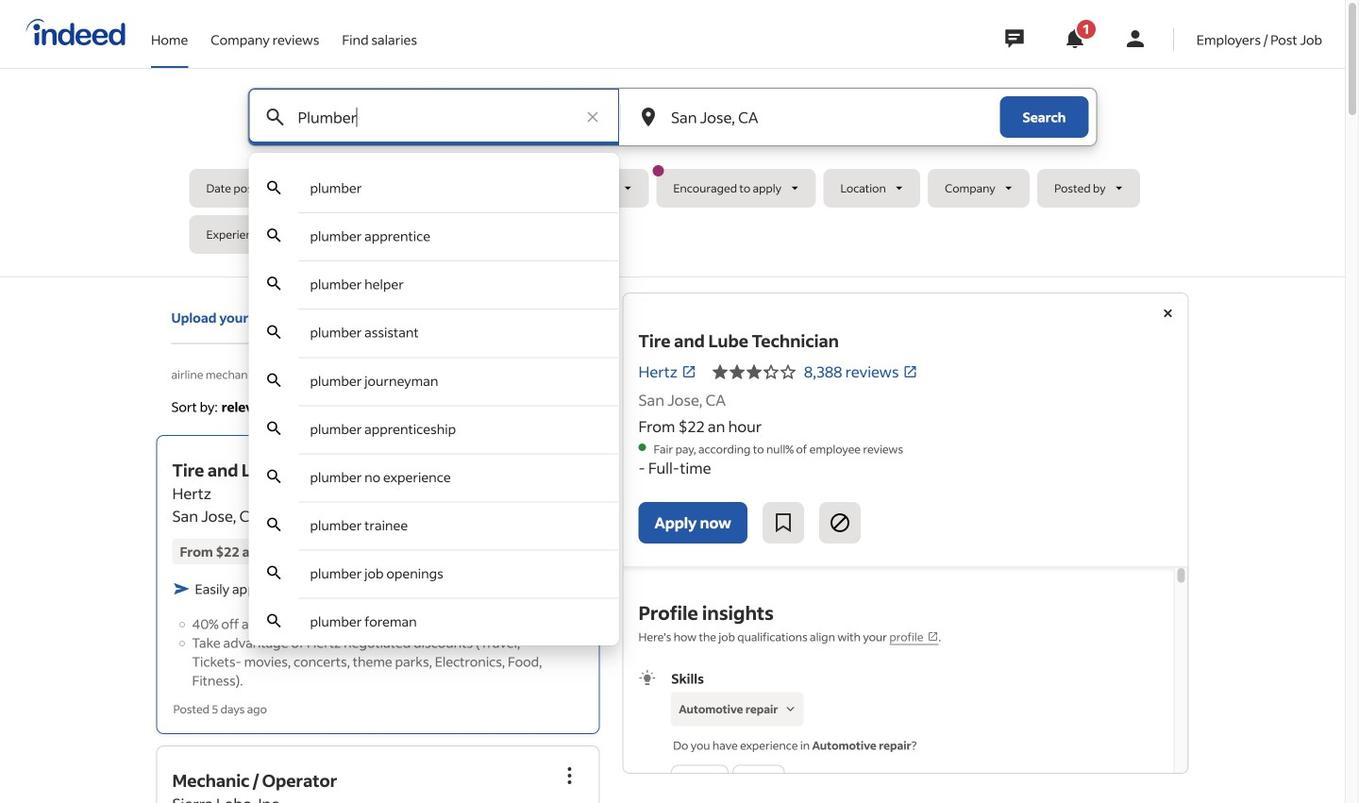 Task type: vqa. For each thing, say whether or not it's contained in the screenshot.
2nd missing qualification icon
no



Task type: describe. For each thing, give the bounding box(es) containing it.
account image
[[1124, 27, 1147, 50]]

profile (opens in a new window) image
[[928, 631, 939, 642]]

messages unread count 0 image
[[1003, 20, 1027, 58]]

hertz (opens in a new tab) image
[[682, 364, 697, 379]]

search: Job title, keywords, or company text field
[[294, 89, 574, 145]]

3.2 out of 5 stars. link to 8,388 reviews company ratings (opens in a new tab) image
[[903, 364, 918, 379]]

close job details image
[[1157, 302, 1180, 325]]



Task type: locate. For each thing, give the bounding box(es) containing it.
clear what input image
[[584, 108, 602, 127]]

None search field
[[189, 88, 1156, 646]]

group
[[549, 445, 591, 486]]

help icon image
[[562, 396, 585, 418]]

save this job image
[[772, 512, 795, 534]]

3.2 out of 5 stars image
[[712, 361, 797, 383]]

not interested image
[[829, 512, 852, 534]]

missing qualification image
[[782, 701, 799, 718]]

job actions for mechanic / operator is collapsed image
[[558, 765, 581, 787]]

Edit location text field
[[668, 89, 963, 145]]

search suggestions list box
[[249, 164, 619, 646]]



